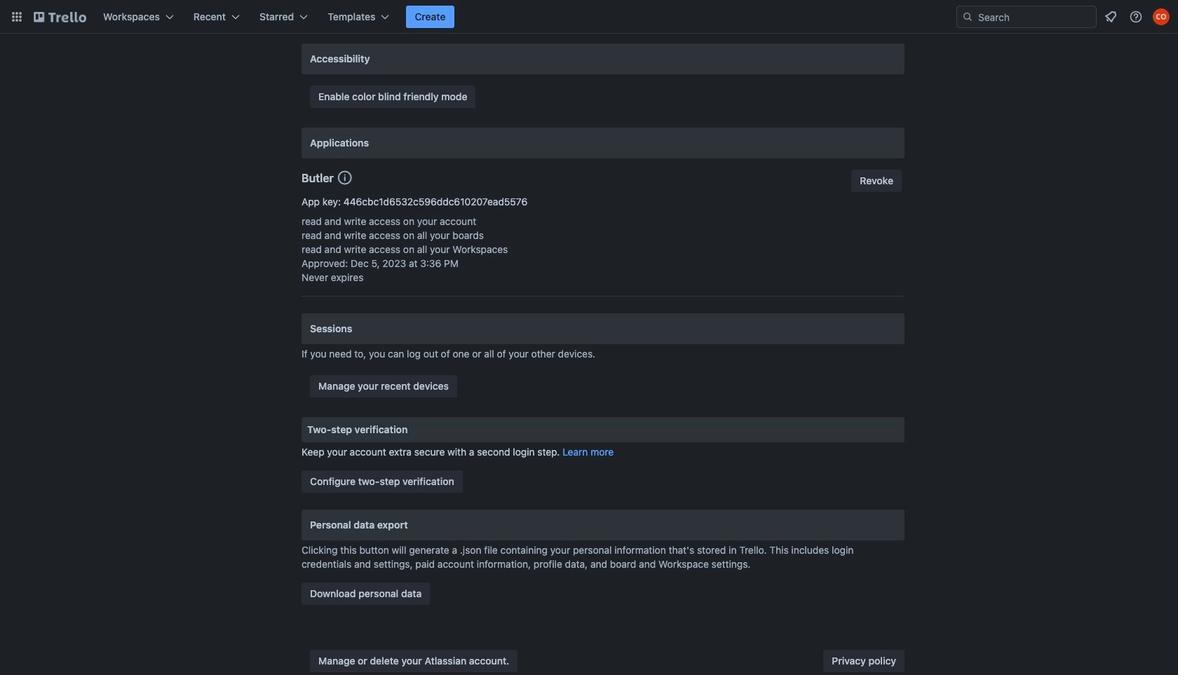 Task type: vqa. For each thing, say whether or not it's contained in the screenshot.
Primary element on the top of the page
yes



Task type: locate. For each thing, give the bounding box(es) containing it.
Search field
[[974, 7, 1097, 27]]

primary element
[[0, 0, 1179, 34]]

search image
[[963, 11, 974, 22]]

None button
[[852, 170, 902, 192]]



Task type: describe. For each thing, give the bounding box(es) containing it.
back to home image
[[34, 6, 86, 28]]

0 notifications image
[[1103, 8, 1120, 25]]

christina overa (christinaovera) image
[[1154, 8, 1170, 25]]

open information menu image
[[1130, 10, 1144, 24]]



